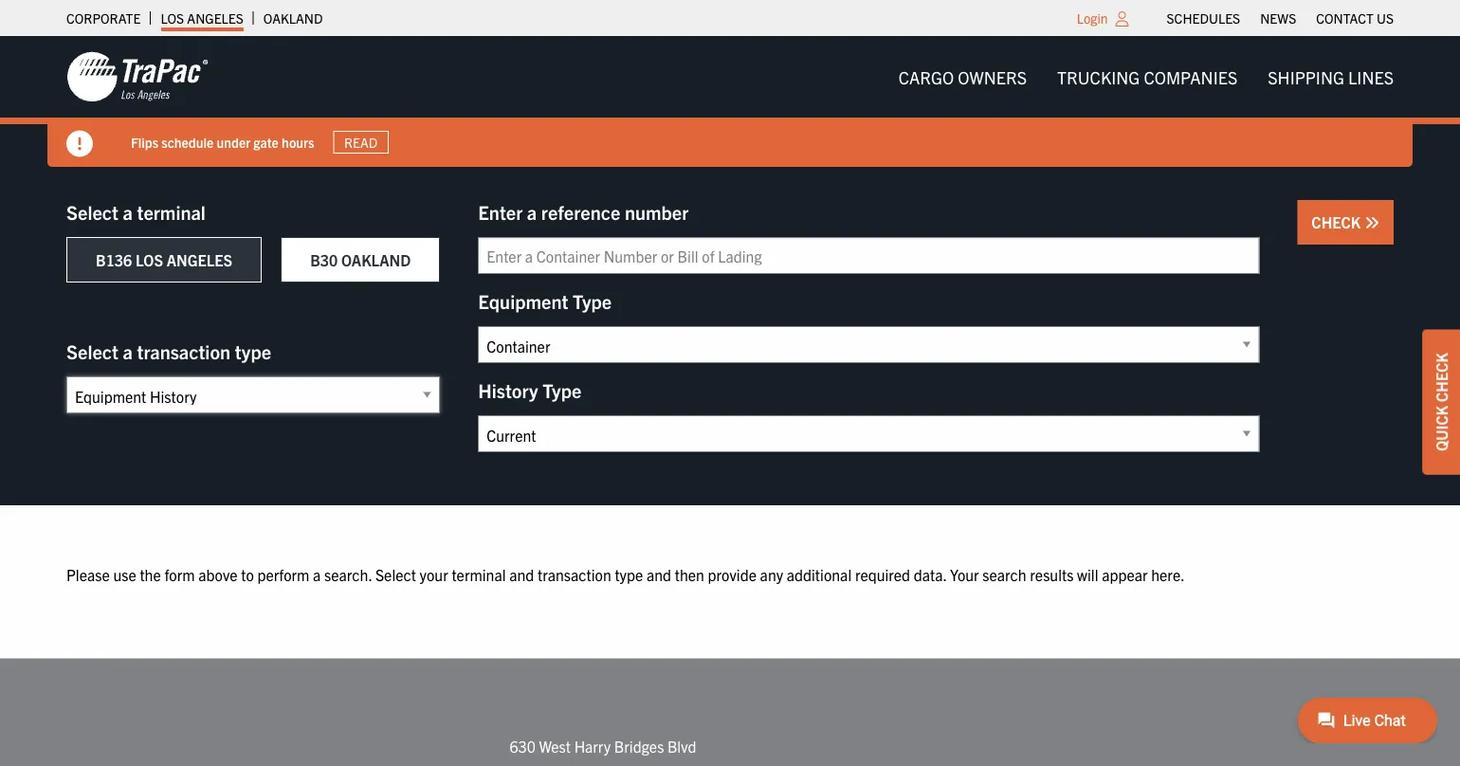 Task type: vqa. For each thing, say whether or not it's contained in the screenshot.
16:00 to the left
no



Task type: locate. For each thing, give the bounding box(es) containing it.
0 horizontal spatial solid image
[[66, 130, 93, 157]]

0 horizontal spatial transaction
[[137, 339, 231, 363]]

Enter a reference number text field
[[478, 237, 1259, 274]]

oakland right b30
[[341, 250, 411, 269]]

oakland right 'los angeles' link
[[263, 9, 323, 27]]

0 vertical spatial solid image
[[66, 130, 93, 157]]

will
[[1077, 565, 1098, 584]]

form
[[164, 565, 195, 584]]

1 horizontal spatial solid image
[[1364, 215, 1380, 230]]

perform
[[257, 565, 309, 584]]

angeles
[[187, 9, 243, 27], [167, 250, 232, 269]]

select a transaction type
[[66, 339, 271, 363]]

1 vertical spatial select
[[66, 339, 118, 363]]

0 vertical spatial type
[[573, 289, 612, 312]]

type
[[235, 339, 271, 363], [615, 565, 643, 584]]

a
[[123, 200, 133, 223], [527, 200, 537, 223], [123, 339, 133, 363], [313, 565, 321, 584]]

los
[[161, 9, 184, 27], [136, 250, 163, 269]]

select left your
[[375, 565, 416, 584]]

1 horizontal spatial check
[[1432, 353, 1451, 402]]

your
[[950, 565, 979, 584]]

1 horizontal spatial transaction
[[538, 565, 611, 584]]

630 west harry bridges blvd footer
[[0, 659, 1460, 766]]

light image
[[1116, 11, 1129, 27]]

check
[[1312, 212, 1364, 231], [1432, 353, 1451, 402]]

solid image
[[66, 130, 93, 157], [1364, 215, 1380, 230]]

0 vertical spatial check
[[1312, 212, 1364, 231]]

1 and from the left
[[509, 565, 534, 584]]

0 vertical spatial oakland
[[263, 9, 323, 27]]

1 vertical spatial angeles
[[167, 250, 232, 269]]

menu bar up shipping
[[1157, 5, 1404, 31]]

oakland
[[263, 9, 323, 27], [341, 250, 411, 269]]

cargo
[[898, 66, 954, 87]]

reference
[[541, 200, 620, 223]]

1 vertical spatial check
[[1432, 353, 1451, 402]]

0 vertical spatial menu bar
[[1157, 5, 1404, 31]]

shipping lines link
[[1253, 58, 1409, 96]]

login link
[[1077, 9, 1108, 27]]

1 vertical spatial type
[[615, 565, 643, 584]]

1 horizontal spatial type
[[615, 565, 643, 584]]

cargo owners
[[898, 66, 1027, 87]]

a right enter
[[527, 200, 537, 223]]

please
[[66, 565, 110, 584]]

and left then
[[647, 565, 671, 584]]

0 vertical spatial terminal
[[137, 200, 206, 223]]

type right history
[[542, 378, 582, 402]]

1 horizontal spatial terminal
[[452, 565, 506, 584]]

a up b136
[[123, 200, 133, 223]]

menu bar containing schedules
[[1157, 5, 1404, 31]]

terminal
[[137, 200, 206, 223], [452, 565, 506, 584]]

under
[[217, 133, 250, 150]]

1 vertical spatial menu bar
[[883, 58, 1409, 96]]

and right your
[[509, 565, 534, 584]]

and
[[509, 565, 534, 584], [647, 565, 671, 584]]

check button
[[1297, 200, 1394, 245]]

bridges
[[614, 737, 664, 756]]

trucking companies link
[[1042, 58, 1253, 96]]

select up b136
[[66, 200, 118, 223]]

banner
[[0, 36, 1460, 167]]

1 vertical spatial solid image
[[1364, 215, 1380, 230]]

b30 oakland
[[310, 250, 411, 269]]

quick check link
[[1422, 329, 1460, 475]]

menu bar
[[1157, 5, 1404, 31], [883, 58, 1409, 96]]

1 vertical spatial type
[[542, 378, 582, 402]]

menu bar containing cargo owners
[[883, 58, 1409, 96]]

owners
[[958, 66, 1027, 87]]

please use the form above to perform a search. select your terminal and transaction type and then provide any additional required data. your search results will appear here.
[[66, 565, 1185, 584]]

solid image inside check button
[[1364, 215, 1380, 230]]

news link
[[1260, 5, 1296, 31]]

select
[[66, 200, 118, 223], [66, 339, 118, 363], [375, 565, 416, 584]]

a down b136
[[123, 339, 133, 363]]

angeles left oakland link
[[187, 9, 243, 27]]

contact
[[1316, 9, 1374, 27]]

0 horizontal spatial oakland
[[263, 9, 323, 27]]

b136
[[96, 250, 132, 269]]

read
[[344, 134, 378, 151]]

schedule
[[161, 133, 214, 150]]

menu bar down "light" icon
[[883, 58, 1409, 96]]

1 horizontal spatial and
[[647, 565, 671, 584]]

los right b136
[[136, 250, 163, 269]]

schedules link
[[1167, 5, 1240, 31]]

login
[[1077, 9, 1108, 27]]

0 vertical spatial angeles
[[187, 9, 243, 27]]

1 vertical spatial transaction
[[538, 565, 611, 584]]

lines
[[1348, 66, 1394, 87]]

schedules
[[1167, 9, 1240, 27]]

contact us link
[[1316, 5, 1394, 31]]

cargo owners link
[[883, 58, 1042, 96]]

to
[[241, 565, 254, 584]]

b136 los angeles
[[96, 250, 232, 269]]

angeles down select a terminal
[[167, 250, 232, 269]]

required
[[855, 565, 910, 584]]

news
[[1260, 9, 1296, 27]]

your
[[420, 565, 448, 584]]

use
[[113, 565, 136, 584]]

type
[[573, 289, 612, 312], [542, 378, 582, 402]]

0 vertical spatial select
[[66, 200, 118, 223]]

terminal right your
[[452, 565, 506, 584]]

transaction
[[137, 339, 231, 363], [538, 565, 611, 584]]

select for select a terminal
[[66, 200, 118, 223]]

los up los angeles image
[[161, 9, 184, 27]]

0 vertical spatial type
[[235, 339, 271, 363]]

number
[[625, 200, 689, 223]]

1 vertical spatial oakland
[[341, 250, 411, 269]]

type right equipment
[[573, 289, 612, 312]]

gate
[[253, 133, 279, 150]]

terminal up b136 los angeles
[[137, 200, 206, 223]]

0 horizontal spatial and
[[509, 565, 534, 584]]

0 horizontal spatial check
[[1312, 212, 1364, 231]]

a for reference
[[527, 200, 537, 223]]

select down b136
[[66, 339, 118, 363]]

0 vertical spatial los
[[161, 9, 184, 27]]

angeles inside 'los angeles' link
[[187, 9, 243, 27]]

search.
[[324, 565, 372, 584]]



Task type: describe. For each thing, give the bounding box(es) containing it.
above
[[198, 565, 238, 584]]

hours
[[282, 133, 314, 150]]

any
[[760, 565, 783, 584]]

quick check
[[1432, 353, 1451, 451]]

a for transaction
[[123, 339, 133, 363]]

los angeles image
[[66, 50, 209, 103]]

1 vertical spatial terminal
[[452, 565, 506, 584]]

0 horizontal spatial type
[[235, 339, 271, 363]]

trucking companies
[[1057, 66, 1238, 87]]

enter a reference number
[[478, 200, 689, 223]]

oakland link
[[263, 5, 323, 31]]

search
[[983, 565, 1026, 584]]

type for history type
[[542, 378, 582, 402]]

630 west harry bridges blvd
[[510, 737, 696, 756]]

los angeles link
[[161, 5, 243, 31]]

1 vertical spatial los
[[136, 250, 163, 269]]

blvd
[[668, 737, 696, 756]]

equipment type
[[478, 289, 612, 312]]

quick
[[1432, 406, 1451, 451]]

b30
[[310, 250, 338, 269]]

provide
[[708, 565, 757, 584]]

west
[[539, 737, 571, 756]]

contact us
[[1316, 9, 1394, 27]]

history type
[[478, 378, 582, 402]]

corporate link
[[66, 5, 141, 31]]

shipping
[[1268, 66, 1344, 87]]

2 vertical spatial select
[[375, 565, 416, 584]]

a left 'search.'
[[313, 565, 321, 584]]

data.
[[914, 565, 947, 584]]

results
[[1030, 565, 1074, 584]]

additional
[[787, 565, 852, 584]]

read link
[[333, 131, 389, 154]]

type for equipment type
[[573, 289, 612, 312]]

appear
[[1102, 565, 1148, 584]]

banner containing cargo owners
[[0, 36, 1460, 167]]

here.
[[1151, 565, 1185, 584]]

corporate
[[66, 9, 141, 27]]

select a terminal
[[66, 200, 206, 223]]

a for terminal
[[123, 200, 133, 223]]

0 vertical spatial transaction
[[137, 339, 231, 363]]

select for select a transaction type
[[66, 339, 118, 363]]

flips
[[131, 133, 158, 150]]

los inside 'los angeles' link
[[161, 9, 184, 27]]

trucking
[[1057, 66, 1140, 87]]

flips schedule under gate hours
[[131, 133, 314, 150]]

shipping lines
[[1268, 66, 1394, 87]]

us
[[1377, 9, 1394, 27]]

equipment
[[478, 289, 568, 312]]

history
[[478, 378, 538, 402]]

630
[[510, 737, 536, 756]]

check inside the quick check link
[[1432, 353, 1451, 402]]

then
[[675, 565, 704, 584]]

0 horizontal spatial terminal
[[137, 200, 206, 223]]

enter
[[478, 200, 523, 223]]

los angeles
[[161, 9, 243, 27]]

2 and from the left
[[647, 565, 671, 584]]

harry
[[574, 737, 611, 756]]

check inside check button
[[1312, 212, 1364, 231]]

companies
[[1144, 66, 1238, 87]]

1 horizontal spatial oakland
[[341, 250, 411, 269]]

the
[[140, 565, 161, 584]]



